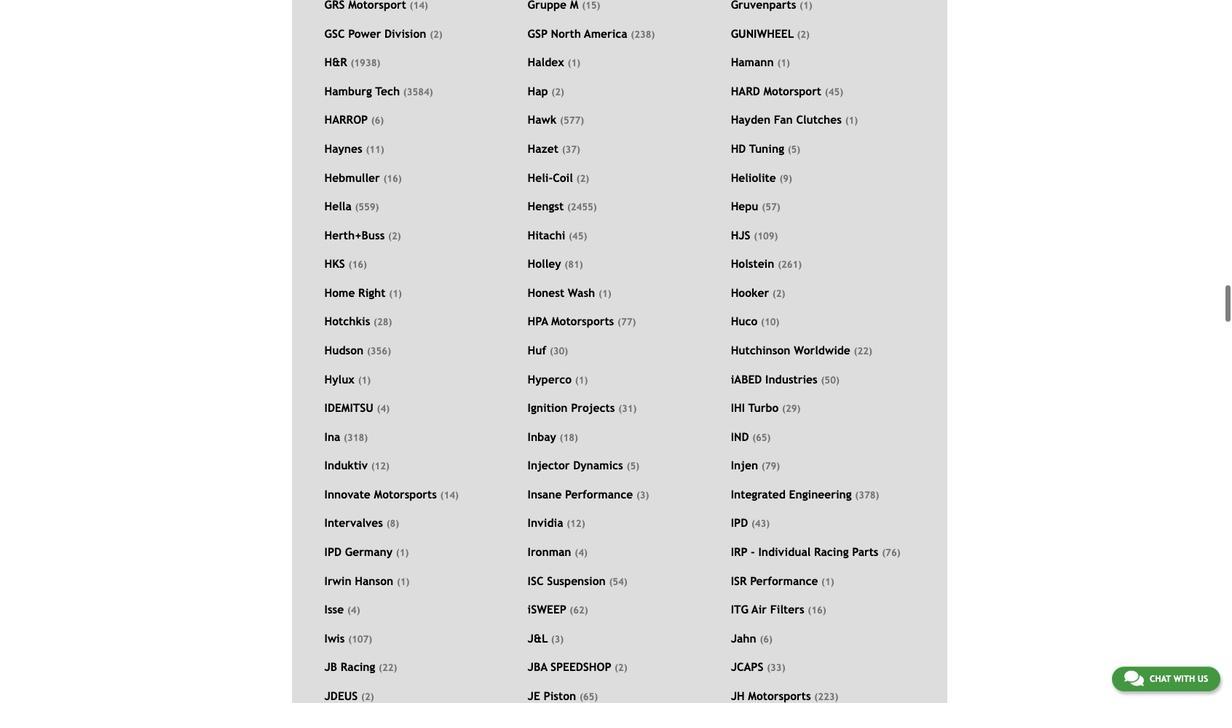 Task type: locate. For each thing, give the bounding box(es) containing it.
motorsports down (33)
[[748, 690, 811, 703]]

1 vertical spatial performance
[[750, 574, 818, 587]]

individual
[[758, 545, 811, 559]]

(2) right jdeus
[[361, 692, 374, 703]]

(18)
[[560, 432, 578, 443]]

(5) inside 'injector dynamics (5)'
[[627, 461, 639, 472]]

injector dynamics (5)
[[528, 459, 639, 472]]

(57)
[[762, 202, 780, 213]]

isweep
[[528, 603, 566, 616]]

(1) up hard motorsport (45) at the top right
[[777, 58, 790, 69]]

0 horizontal spatial (45)
[[569, 231, 587, 242]]

(81)
[[565, 259, 583, 270]]

(12) for induktiv
[[371, 461, 390, 472]]

(2) right hooker
[[772, 288, 785, 299]]

intervalves
[[324, 517, 383, 530]]

0 vertical spatial (5)
[[788, 144, 800, 155]]

motorsports for jh
[[748, 690, 811, 703]]

motorsports for innovate
[[374, 488, 437, 501]]

(2) inside herth+buss (2)
[[388, 231, 401, 242]]

north
[[551, 27, 581, 40]]

0 horizontal spatial motorsports
[[374, 488, 437, 501]]

(3) down 'injector dynamics (5)'
[[636, 490, 649, 501]]

ignition projects (31)
[[528, 401, 637, 414]]

(1) right right
[[389, 288, 402, 299]]

0 horizontal spatial (4)
[[347, 605, 360, 616]]

1 vertical spatial (6)
[[760, 634, 773, 645]]

(12) for invidia
[[567, 519, 585, 530]]

(1) inside haldex (1)
[[568, 58, 580, 69]]

(16) down (11)
[[383, 173, 402, 184]]

ignition
[[528, 401, 568, 414]]

(2) right speedshop
[[615, 663, 627, 674]]

(15) link
[[528, 0, 731, 12]]

(12) up innovate motorsports (14)
[[371, 461, 390, 472]]

(3) right j&l
[[551, 634, 564, 645]]

(14) inside innovate motorsports (14)
[[440, 490, 459, 501]]

hayden
[[731, 113, 771, 126]]

1 horizontal spatial (6)
[[760, 634, 773, 645]]

2 horizontal spatial (16)
[[808, 605, 826, 616]]

(5) right tuning
[[788, 144, 800, 155]]

0 horizontal spatial ipd
[[324, 545, 342, 559]]

(4) inside isse (4)
[[347, 605, 360, 616]]

(1) right hylux
[[358, 375, 371, 386]]

1 horizontal spatial (14)
[[440, 490, 459, 501]]

(2) inside gsc power division (2)
[[430, 29, 443, 40]]

(12) inside invidia (12)
[[567, 519, 585, 530]]

(16) inside hebmuller (16)
[[383, 173, 402, 184]]

1 vertical spatial (14)
[[440, 490, 459, 501]]

j&l
[[528, 632, 548, 645]]

(16) inside "itg air filters (16)"
[[808, 605, 826, 616]]

gsc power division (2)
[[324, 27, 443, 40]]

holley
[[528, 257, 561, 270]]

0 horizontal spatial (22)
[[379, 663, 397, 674]]

(16) inside hks (16)
[[348, 259, 367, 270]]

0 horizontal spatial (16)
[[348, 259, 367, 270]]

haldex
[[528, 56, 564, 69]]

ipd (43)
[[731, 517, 770, 530]]

jba
[[528, 661, 547, 674]]

turbo
[[748, 401, 779, 414]]

engineering
[[789, 488, 852, 501]]

(4) right isse
[[347, 605, 360, 616]]

hotchkis
[[324, 315, 370, 328]]

1 vertical spatial (5)
[[627, 461, 639, 472]]

ipd for ipd germany
[[324, 545, 342, 559]]

iabed
[[731, 373, 762, 386]]

performance for isr
[[750, 574, 818, 587]]

2 horizontal spatial (4)
[[575, 548, 587, 559]]

integrated
[[731, 488, 786, 501]]

(1) up ignition projects (31) in the bottom of the page
[[575, 375, 588, 386]]

2 horizontal spatial motorsports
[[748, 690, 811, 703]]

2 vertical spatial motorsports
[[748, 690, 811, 703]]

hudson (356)
[[324, 344, 391, 357]]

hamburg tech (3584)
[[324, 84, 433, 97]]

2 vertical spatial (16)
[[808, 605, 826, 616]]

(22) inside hutchinson worldwide (22)
[[854, 346, 872, 357]]

(1) inside home right (1)
[[389, 288, 402, 299]]

ipd up irwin
[[324, 545, 342, 559]]

0 vertical spatial ipd
[[731, 517, 748, 530]]

(4) inside idemitsu (4)
[[377, 404, 390, 414]]

(14)
[[410, 0, 428, 11], [440, 490, 459, 501]]

1 horizontal spatial motorsports
[[551, 315, 614, 328]]

0 horizontal spatial (6)
[[371, 115, 384, 126]]

induktiv
[[324, 459, 368, 472]]

(45) down (2455)
[[569, 231, 587, 242]]

1 horizontal spatial (12)
[[567, 519, 585, 530]]

(3) inside j&l (3)
[[551, 634, 564, 645]]

2 vertical spatial (4)
[[347, 605, 360, 616]]

(2) right herth+buss
[[388, 231, 401, 242]]

heli-
[[528, 171, 553, 184]]

hks (16)
[[324, 257, 367, 270]]

(16) right hks
[[348, 259, 367, 270]]

(45) inside hitachi (45)
[[569, 231, 587, 242]]

h&r
[[324, 56, 347, 69]]

0 vertical spatial (16)
[[383, 173, 402, 184]]

(1) right wash
[[599, 288, 611, 299]]

irp - individual racing parts (76)
[[731, 545, 900, 559]]

(22) inside jb racing (22)
[[379, 663, 397, 674]]

hawk
[[528, 113, 557, 126]]

irwin
[[324, 574, 351, 587]]

(65) right piston at the bottom left of page
[[580, 692, 598, 703]]

1 vertical spatial racing
[[341, 661, 375, 674]]

(6) inside 'harrop (6)'
[[371, 115, 384, 126]]

0 horizontal spatial (5)
[[627, 461, 639, 472]]

huco (10)
[[731, 315, 779, 328]]

(2) inside the jdeus (2)
[[361, 692, 374, 703]]

1 vertical spatial (16)
[[348, 259, 367, 270]]

(6) for harrop
[[371, 115, 384, 126]]

(12)
[[371, 461, 390, 472], [567, 519, 585, 530]]

(2) right coil
[[576, 173, 589, 184]]

(30)
[[550, 346, 568, 357]]

(1) inside ipd germany (1)
[[396, 548, 409, 559]]

motorsport
[[763, 84, 821, 97]]

performance down individual
[[750, 574, 818, 587]]

ironman
[[528, 545, 571, 559]]

(16) right filters
[[808, 605, 826, 616]]

(1) inside honest wash (1)
[[599, 288, 611, 299]]

1 horizontal spatial (4)
[[377, 404, 390, 414]]

1 horizontal spatial (3)
[[636, 490, 649, 501]]

0 horizontal spatial performance
[[565, 488, 633, 501]]

(2455)
[[567, 202, 597, 213]]

1 horizontal spatial ipd
[[731, 517, 748, 530]]

(6) up (11)
[[371, 115, 384, 126]]

0 vertical spatial motorsports
[[551, 315, 614, 328]]

hazet
[[528, 142, 558, 155]]

1 horizontal spatial (22)
[[854, 346, 872, 357]]

1 vertical spatial motorsports
[[374, 488, 437, 501]]

(22) for hutchinson worldwide
[[854, 346, 872, 357]]

invidia (12)
[[528, 517, 585, 530]]

guniwheel
[[731, 27, 794, 40]]

1 horizontal spatial (45)
[[825, 87, 843, 97]]

1 horizontal spatial (16)
[[383, 173, 402, 184]]

filters
[[770, 603, 804, 616]]

(45) up clutches
[[825, 87, 843, 97]]

injen
[[731, 459, 758, 472]]

0 vertical spatial performance
[[565, 488, 633, 501]]

clutches
[[796, 113, 842, 126]]

hd
[[731, 142, 746, 155]]

ipd left (43)
[[731, 517, 748, 530]]

(12) right invidia
[[567, 519, 585, 530]]

0 vertical spatial racing
[[814, 545, 849, 559]]

(1) down the (8) at the bottom left of page
[[396, 548, 409, 559]]

motorsports for hpa
[[551, 315, 614, 328]]

0 vertical spatial (22)
[[854, 346, 872, 357]]

(6)
[[371, 115, 384, 126], [760, 634, 773, 645]]

(2) down (14) link
[[430, 29, 443, 40]]

induktiv (12)
[[324, 459, 390, 472]]

0 horizontal spatial racing
[[341, 661, 375, 674]]

jh motorsports (223)
[[731, 690, 838, 703]]

jahn
[[731, 632, 756, 645]]

wash
[[568, 286, 595, 299]]

jcaps
[[731, 661, 764, 674]]

hap (2)
[[528, 84, 564, 97]]

hard
[[731, 84, 760, 97]]

(22) for jb racing
[[379, 663, 397, 674]]

holstein (261)
[[731, 257, 802, 270]]

huf
[[528, 344, 546, 357]]

(2) down (1) link
[[797, 29, 810, 40]]

hutchinson
[[731, 344, 790, 357]]

1 vertical spatial ipd
[[324, 545, 342, 559]]

1 vertical spatial (45)
[[569, 231, 587, 242]]

performance down dynamics
[[565, 488, 633, 501]]

0 vertical spatial (12)
[[371, 461, 390, 472]]

0 vertical spatial (3)
[[636, 490, 649, 501]]

(1) right clutches
[[845, 115, 858, 126]]

hamann (1)
[[731, 56, 790, 69]]

je piston (65)
[[528, 690, 598, 703]]

motorsports down wash
[[551, 315, 614, 328]]

invidia
[[528, 517, 563, 530]]

(1) right hanson
[[397, 576, 410, 587]]

(5) inside hd tuning (5)
[[788, 144, 800, 155]]

ina
[[324, 430, 340, 443]]

(378)
[[855, 490, 879, 501]]

(1) right haldex
[[568, 58, 580, 69]]

1 vertical spatial (65)
[[580, 692, 598, 703]]

1 horizontal spatial performance
[[750, 574, 818, 587]]

(5) for hd tuning
[[788, 144, 800, 155]]

(238)
[[631, 29, 655, 40]]

1 vertical spatial (3)
[[551, 634, 564, 645]]

jh
[[731, 690, 745, 703]]

0 horizontal spatial (12)
[[371, 461, 390, 472]]

(1) down irp - individual racing parts (76)
[[821, 576, 834, 587]]

(2) right hap
[[551, 87, 564, 97]]

hyperco (1)
[[528, 373, 588, 386]]

0 vertical spatial (4)
[[377, 404, 390, 414]]

racing right jb
[[341, 661, 375, 674]]

(1) inside hylux (1)
[[358, 375, 371, 386]]

(12) inside induktiv (12)
[[371, 461, 390, 472]]

0 vertical spatial (45)
[[825, 87, 843, 97]]

1 vertical spatial (22)
[[379, 663, 397, 674]]

(4) right idemitsu
[[377, 404, 390, 414]]

(577)
[[560, 115, 584, 126]]

0 vertical spatial (65)
[[752, 432, 771, 443]]

(4) up the isc suspension (54)
[[575, 548, 587, 559]]

1 horizontal spatial racing
[[814, 545, 849, 559]]

(76)
[[882, 548, 900, 559]]

0 vertical spatial (6)
[[371, 115, 384, 126]]

racing left parts at the bottom right
[[814, 545, 849, 559]]

1 vertical spatial (12)
[[567, 519, 585, 530]]

(1) inside irwin hanson (1)
[[397, 576, 410, 587]]

motorsports up the (8) at the bottom left of page
[[374, 488, 437, 501]]

(45) inside hard motorsport (45)
[[825, 87, 843, 97]]

hylux (1)
[[324, 373, 371, 386]]

(16) for hks
[[348, 259, 367, 270]]

ipd for ipd
[[731, 517, 748, 530]]

(6) inside jahn (6)
[[760, 634, 773, 645]]

hpa motorsports (77)
[[528, 315, 636, 328]]

(318)
[[344, 432, 368, 443]]

(5) right dynamics
[[627, 461, 639, 472]]

(356)
[[367, 346, 391, 357]]

worldwide
[[794, 344, 850, 357]]

0 vertical spatial (14)
[[410, 0, 428, 11]]

(2) inside jba speedshop (2)
[[615, 663, 627, 674]]

0 horizontal spatial (3)
[[551, 634, 564, 645]]

(6) right jahn at the bottom right of the page
[[760, 634, 773, 645]]

(4) inside ironman (4)
[[575, 548, 587, 559]]

(65) right ind
[[752, 432, 771, 443]]

tech
[[375, 84, 400, 97]]

1 vertical spatial (4)
[[575, 548, 587, 559]]

isr
[[731, 574, 747, 587]]

motorsports
[[551, 315, 614, 328], [374, 488, 437, 501], [748, 690, 811, 703]]

0 horizontal spatial (65)
[[580, 692, 598, 703]]

1 horizontal spatial (65)
[[752, 432, 771, 443]]

1 horizontal spatial (5)
[[788, 144, 800, 155]]

(37)
[[562, 144, 580, 155]]

huf (30)
[[528, 344, 568, 357]]

hylux
[[324, 373, 355, 386]]

0 horizontal spatial (14)
[[410, 0, 428, 11]]



Task type: vqa. For each thing, say whether or not it's contained in the screenshot.
(18)
yes



Task type: describe. For each thing, give the bounding box(es) containing it.
itg
[[731, 603, 749, 616]]

projects
[[571, 401, 615, 414]]

parts
[[852, 545, 879, 559]]

isc
[[528, 574, 544, 587]]

holley (81)
[[528, 257, 583, 270]]

ina (318)
[[324, 430, 368, 443]]

(65) inside ind (65)
[[752, 432, 771, 443]]

fan
[[774, 113, 793, 126]]

(109)
[[754, 231, 778, 242]]

(6) for jahn
[[760, 634, 773, 645]]

h&r (1938)
[[324, 56, 380, 69]]

dynamics
[[573, 459, 623, 472]]

(62)
[[570, 605, 588, 616]]

(223)
[[814, 692, 838, 703]]

(2) inside heli-coil (2)
[[576, 173, 589, 184]]

itg air filters (16)
[[731, 603, 826, 616]]

(10)
[[761, 317, 779, 328]]

(1) inside isr performance (1)
[[821, 576, 834, 587]]

(1) inside the hyperco (1)
[[575, 375, 588, 386]]

(2) inside hap (2)
[[551, 87, 564, 97]]

inbay
[[528, 430, 556, 443]]

haynes
[[324, 142, 362, 155]]

ihi turbo (29)
[[731, 401, 800, 414]]

(54)
[[609, 576, 627, 587]]

-
[[751, 545, 755, 559]]

huco
[[731, 315, 758, 328]]

(4) for isse
[[347, 605, 360, 616]]

jdeus
[[324, 690, 358, 703]]

iabed industries (50)
[[731, 373, 839, 386]]

hd tuning (5)
[[731, 142, 800, 155]]

performance for insane
[[565, 488, 633, 501]]

insane performance (3)
[[528, 488, 649, 501]]

isc suspension (54)
[[528, 574, 627, 587]]

(16) for hebmuller
[[383, 173, 402, 184]]

industries
[[765, 373, 818, 386]]

hard motorsport (45)
[[731, 84, 843, 97]]

harrop (6)
[[324, 113, 384, 126]]

us
[[1198, 674, 1208, 684]]

insane
[[528, 488, 562, 501]]

home
[[324, 286, 355, 299]]

(14) link
[[324, 0, 528, 12]]

hepu (57)
[[731, 200, 780, 213]]

injen (79)
[[731, 459, 780, 472]]

hks
[[324, 257, 345, 270]]

comments image
[[1124, 670, 1144, 687]]

suspension
[[547, 574, 606, 587]]

heli-coil (2)
[[528, 171, 589, 184]]

hawk (577)
[[528, 113, 584, 126]]

with
[[1174, 674, 1195, 684]]

speedshop
[[550, 661, 611, 674]]

(8)
[[386, 519, 399, 530]]

innovate motorsports (14)
[[324, 488, 459, 501]]

honest wash (1)
[[528, 286, 611, 299]]

gsp north america (238)
[[528, 27, 655, 40]]

hanson
[[355, 574, 393, 587]]

power
[[348, 27, 381, 40]]

hella (559)
[[324, 200, 379, 213]]

harrop
[[324, 113, 368, 126]]

idemitsu (4)
[[324, 401, 390, 414]]

isweep (62)
[[528, 603, 588, 616]]

hooker
[[731, 286, 769, 299]]

herth+buss (2)
[[324, 228, 401, 242]]

(1) inside the hamann (1)
[[777, 58, 790, 69]]

tuning
[[749, 142, 784, 155]]

hella
[[324, 200, 351, 213]]

(14) inside (14) link
[[410, 0, 428, 11]]

(65) inside je piston (65)
[[580, 692, 598, 703]]

germany
[[345, 545, 393, 559]]

hebmuller
[[324, 171, 380, 184]]

chat
[[1150, 674, 1171, 684]]

j&l (3)
[[528, 632, 564, 645]]

inbay (18)
[[528, 430, 578, 443]]

injector
[[528, 459, 570, 472]]

hitachi
[[528, 228, 565, 242]]

(4) for ironman
[[575, 548, 587, 559]]

heliolite
[[731, 171, 776, 184]]

home right (1)
[[324, 286, 402, 299]]

jb
[[324, 661, 337, 674]]

herth+buss
[[324, 228, 385, 242]]

irp
[[731, 545, 747, 559]]

(1) up guniwheel (2)
[[800, 0, 812, 11]]

(5) for injector dynamics
[[627, 461, 639, 472]]

guniwheel (2)
[[731, 27, 810, 40]]

(2) inside hooker (2)
[[772, 288, 785, 299]]

(1938)
[[351, 58, 380, 69]]

hitachi (45)
[[528, 228, 587, 242]]

(4) for idemitsu
[[377, 404, 390, 414]]

(2) inside guniwheel (2)
[[797, 29, 810, 40]]

haldex (1)
[[528, 56, 580, 69]]

hudson
[[324, 344, 364, 357]]

(1) inside hayden fan clutches (1)
[[845, 115, 858, 126]]

(43)
[[751, 519, 770, 530]]

(3) inside insane performance (3)
[[636, 490, 649, 501]]

holstein
[[731, 257, 774, 270]]

je
[[528, 690, 540, 703]]

hengst
[[528, 200, 564, 213]]



